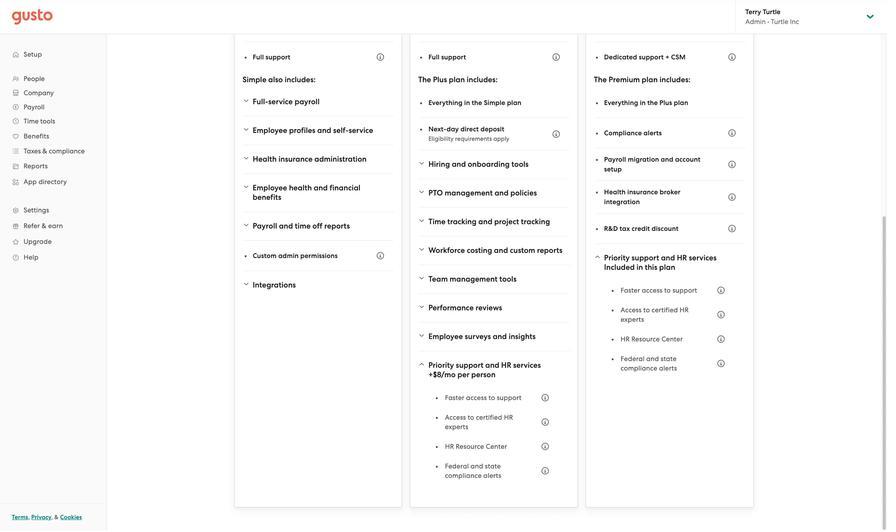 Task type: describe. For each thing, give the bounding box(es) containing it.
support up simple also includes: on the left top of the page
[[266, 53, 291, 61]]

hr resource center for this
[[621, 335, 683, 343]]

day
[[447, 125, 459, 133]]

app directory
[[24, 178, 67, 186]]

& for earn
[[42, 222, 46, 230]]

permissions
[[301, 252, 338, 260]]

the plus plan includes:
[[419, 75, 498, 84]]

time
[[295, 222, 311, 231]]

management for pto
[[445, 189, 493, 198]]

employee surveys and insights button
[[419, 328, 570, 346]]

full for simple
[[253, 53, 264, 61]]

terry
[[746, 8, 762, 16]]

+
[[666, 53, 670, 61]]

time tracking and project tracking button
[[419, 213, 570, 231]]

profiles
[[289, 126, 316, 135]]

dedicated support + csm
[[605, 53, 686, 61]]

directory
[[39, 178, 67, 186]]

support inside the priority support and hr services included in this plan
[[632, 254, 660, 263]]

access for included
[[621, 306, 642, 314]]

policies
[[511, 189, 537, 198]]

project
[[495, 217, 520, 226]]

broker
[[660, 188, 681, 196]]

the for premium
[[648, 99, 658, 107]]

list for priority support and hr services included in this plan
[[613, 282, 730, 380]]

0 vertical spatial alerts
[[644, 129, 662, 137]]

cookies
[[60, 514, 82, 521]]

performance reviews button
[[419, 299, 570, 318]]

dedicated
[[605, 53, 638, 61]]

1 includes: from the left
[[285, 75, 316, 84]]

premium
[[609, 75, 640, 84]]

resource for person
[[456, 443, 485, 451]]

employee health and financial benefits button
[[243, 179, 394, 207]]

state for included in this plan
[[661, 355, 677, 363]]

access for this
[[642, 287, 663, 294]]

0 horizontal spatial plus
[[433, 75, 447, 84]]

payroll and time off reports
[[253, 222, 350, 231]]

upgrade
[[24, 238, 52, 246]]

1 horizontal spatial simple
[[484, 99, 506, 107]]

onboarding
[[468, 160, 510, 169]]

and for employee profiles and self-service
[[318, 126, 332, 135]]

and for priority support and hr services included in this plan
[[662, 254, 676, 263]]

pto
[[429, 189, 443, 198]]

experts for +$8/mo
[[445, 423, 469, 431]]

workforce costing and custom reports button
[[419, 241, 570, 260]]

0 vertical spatial turtle
[[763, 8, 781, 16]]

privacy link
[[31, 514, 51, 521]]

refer
[[24, 222, 40, 230]]

includes: for the premium plan includes:
[[660, 75, 691, 84]]

faster access to support for this
[[621, 287, 698, 294]]

management for team
[[450, 275, 498, 284]]

hr inside the priority support and hr services included in this plan
[[677, 254, 688, 263]]

alerts for priority support and hr services +$8/mo per person
[[484, 472, 502, 480]]

off
[[313, 222, 323, 231]]

also
[[268, 75, 283, 84]]

tools inside hiring and onboarding tools dropdown button
[[512, 160, 529, 169]]

and for employee health and financial benefits
[[314, 183, 328, 193]]

payroll for payroll
[[24, 103, 45, 111]]

services for priority support and hr services +$8/mo per person
[[514, 361, 541, 370]]

access for person
[[467, 394, 487, 402]]

resource for this
[[632, 335, 660, 343]]

health insurance broker integration
[[605, 188, 681, 206]]

gusto navigation element
[[0, 34, 106, 278]]

in for plus
[[465, 99, 470, 107]]

payroll
[[295, 97, 320, 106]]

setup
[[24, 50, 42, 58]]

settings link
[[8, 203, 98, 217]]

health insurance administration
[[253, 155, 367, 164]]

health
[[289, 183, 312, 193]]

priority for priority support and hr services included in this plan
[[605, 254, 630, 263]]

people button
[[8, 72, 98, 86]]

payroll for payroll and time off reports
[[253, 222, 277, 231]]

faster for included
[[621, 287, 641, 294]]

taxes & compliance button
[[8, 144, 98, 158]]

deposit
[[481, 125, 505, 133]]

csm
[[672, 53, 686, 61]]

hr inside priority support and hr services +$8/mo per person
[[502, 361, 512, 370]]

team
[[429, 275, 448, 284]]

financial
[[330, 183, 361, 193]]

list containing people
[[0, 72, 106, 265]]

apply
[[494, 135, 510, 143]]

direct
[[461, 125, 479, 133]]

app directory link
[[8, 175, 98, 189]]

payroll and time off reports button
[[243, 217, 394, 236]]

taxes & compliance
[[24, 147, 85, 155]]

compliance for priority support and hr services +$8/mo per person
[[445, 472, 482, 480]]

custom
[[253, 252, 277, 260]]

credit
[[632, 225, 650, 233]]

priority support and hr services +$8/mo per person
[[429, 361, 541, 380]]

r&d
[[605, 225, 618, 233]]

costing
[[467, 246, 493, 255]]

2 vertical spatial &
[[54, 514, 59, 521]]

full-service payroll
[[253, 97, 320, 106]]

2 tracking from the left
[[521, 217, 551, 226]]

the for plus
[[472, 99, 483, 107]]

time for time tracking and project tracking
[[429, 217, 446, 226]]

federal and state compliance alerts for person
[[445, 463, 502, 480]]

help
[[24, 254, 39, 261]]

reports
[[24, 162, 48, 170]]

pto management and policies button
[[419, 184, 570, 203]]

employee health and financial benefits
[[253, 183, 361, 202]]

center for included in this plan
[[662, 335, 683, 343]]

performance reviews
[[429, 304, 503, 313]]

federal for +$8/mo
[[445, 463, 469, 470]]

and for time tracking and project tracking
[[479, 217, 493, 226]]

requirements
[[456, 135, 492, 143]]

everything in the simple plan
[[429, 99, 522, 107]]

team management tools button
[[419, 270, 570, 289]]

insights
[[509, 332, 536, 341]]

time for time tools
[[24, 117, 39, 125]]

•
[[768, 18, 770, 26]]

employee profiles and self-service
[[253, 126, 374, 135]]

the for the premium plan includes:
[[594, 75, 607, 84]]

access to certified hr experts for person
[[445, 414, 513, 431]]

in for premium
[[640, 99, 646, 107]]

health for health insurance broker integration
[[605, 188, 626, 196]]

employee for employee profiles and self-service
[[253, 126, 288, 135]]

integrations button
[[243, 276, 394, 295]]

terms , privacy , & cookies
[[12, 514, 82, 521]]

insurance for broker
[[628, 188, 659, 196]]

privacy
[[31, 514, 51, 521]]

employee surveys and insights
[[429, 332, 536, 341]]

payroll migration and account setup
[[605, 156, 701, 174]]

reviews
[[476, 304, 503, 313]]

faster for +$8/mo
[[445, 394, 465, 402]]

compliance for priority support and hr services included in this plan
[[621, 365, 658, 372]]

administration
[[315, 155, 367, 164]]

everything for premium
[[605, 99, 639, 107]]

support left +
[[639, 53, 664, 61]]

team management tools
[[429, 275, 517, 284]]

tools inside the team management tools dropdown button
[[500, 275, 517, 284]]

center for +$8/mo per person
[[486, 443, 508, 451]]

benefits
[[253, 193, 282, 202]]

refer & earn
[[24, 222, 63, 230]]



Task type: locate. For each thing, give the bounding box(es) containing it.
in inside the priority support and hr services included in this plan
[[637, 263, 644, 272]]

payroll up 'setup'
[[605, 156, 627, 164]]

0 horizontal spatial center
[[486, 443, 508, 451]]

employee down performance at bottom
[[429, 332, 463, 341]]

compliance inside taxes & compliance "dropdown button"
[[49, 147, 85, 155]]

payroll down company
[[24, 103, 45, 111]]

0 vertical spatial access
[[642, 287, 663, 294]]

0 vertical spatial payroll
[[24, 103, 45, 111]]

1 the from the left
[[472, 99, 483, 107]]

the up "direct"
[[472, 99, 483, 107]]

full support for also
[[253, 53, 291, 61]]

0 horizontal spatial full
[[253, 53, 264, 61]]

employee down 'full-' at left top
[[253, 126, 288, 135]]

simple up the deposit
[[484, 99, 506, 107]]

hr resource center for person
[[445, 443, 508, 451]]

tracking up workforce
[[448, 217, 477, 226]]

priority up "+$8/mo"
[[429, 361, 454, 370]]

in down the plus plan includes:
[[465, 99, 470, 107]]

faster access to support down this
[[621, 287, 698, 294]]

includes: up everything in the simple plan at the top of page
[[467, 75, 498, 84]]

0 vertical spatial hr resource center
[[621, 335, 683, 343]]

1 vertical spatial center
[[486, 443, 508, 451]]

in down the premium plan includes:
[[640, 99, 646, 107]]

employee
[[253, 126, 288, 135], [253, 183, 287, 193], [429, 332, 463, 341]]

1 horizontal spatial tracking
[[521, 217, 551, 226]]

payroll inside dropdown button
[[253, 222, 277, 231]]

self-
[[333, 126, 349, 135]]

2 , from the left
[[51, 514, 53, 521]]

0 horizontal spatial simple
[[243, 75, 267, 84]]

help link
[[8, 250, 98, 265]]

0 vertical spatial tools
[[40, 117, 55, 125]]

support up per
[[456, 361, 484, 370]]

1 horizontal spatial faster
[[621, 287, 641, 294]]

employee profiles and self-service button
[[243, 121, 394, 140]]

1 vertical spatial federal
[[445, 463, 469, 470]]

2 full from the left
[[429, 53, 440, 61]]

payroll down the benefits
[[253, 222, 277, 231]]

and for priority support and hr services +$8/mo per person
[[486, 361, 500, 370]]

1 horizontal spatial faster access to support
[[621, 287, 698, 294]]

full-
[[253, 97, 269, 106]]

service inside dropdown button
[[268, 97, 293, 106]]

2 vertical spatial alerts
[[484, 472, 502, 480]]

hiring and onboarding tools button
[[419, 155, 570, 174]]

employee inside employee health and financial benefits
[[253, 183, 287, 193]]

1 horizontal spatial health
[[605, 188, 626, 196]]

0 horizontal spatial health
[[253, 155, 277, 164]]

0 vertical spatial services
[[689, 254, 717, 263]]

and inside employee health and financial benefits
[[314, 183, 328, 193]]

compliance
[[605, 129, 642, 137]]

tools up policies at the right top
[[512, 160, 529, 169]]

service up administration
[[349, 126, 374, 135]]

terms
[[12, 514, 28, 521]]

2 the from the left
[[648, 99, 658, 107]]

reports for workforce costing and custom reports
[[537, 246, 563, 255]]

support up the plus plan includes:
[[442, 53, 466, 61]]

0 horizontal spatial the
[[419, 75, 432, 84]]

1 vertical spatial services
[[514, 361, 541, 370]]

& for compliance
[[42, 147, 47, 155]]

priority inside the priority support and hr services included in this plan
[[605, 254, 630, 263]]

, left cookies
[[51, 514, 53, 521]]

account
[[676, 156, 701, 164]]

full support up also
[[253, 53, 291, 61]]

1 horizontal spatial federal and state compliance alerts
[[621, 355, 678, 372]]

0 horizontal spatial priority
[[429, 361, 454, 370]]

refer & earn link
[[8, 219, 98, 233]]

reports right off at the top left of the page
[[325, 222, 350, 231]]

employee for employee health and financial benefits
[[253, 183, 287, 193]]

reports inside 'dropdown button'
[[537, 246, 563, 255]]

workforce
[[429, 246, 465, 255]]

services inside priority support and hr services +$8/mo per person
[[514, 361, 541, 370]]

0 vertical spatial plus
[[433, 75, 447, 84]]

reports right custom
[[537, 246, 563, 255]]

full support
[[253, 53, 291, 61], [429, 53, 466, 61]]

employee up the benefits
[[253, 183, 287, 193]]

support inside priority support and hr services +$8/mo per person
[[456, 361, 484, 370]]

state for +$8/mo per person
[[485, 463, 501, 470]]

simple left also
[[243, 75, 267, 84]]

tools down workforce costing and custom reports
[[500, 275, 517, 284]]

1 horizontal spatial compliance
[[445, 472, 482, 480]]

includes: up 'payroll' in the left top of the page
[[285, 75, 316, 84]]

services inside the priority support and hr services included in this plan
[[689, 254, 717, 263]]

the premium plan includes:
[[594, 75, 691, 84]]

full up the plus plan includes:
[[429, 53, 440, 61]]

1 horizontal spatial the
[[648, 99, 658, 107]]

priority inside priority support and hr services +$8/mo per person
[[429, 361, 454, 370]]

cookies button
[[60, 513, 82, 522]]

management
[[445, 189, 493, 198], [450, 275, 498, 284]]

reports link
[[8, 159, 98, 173]]

person
[[472, 370, 496, 380]]

insurance for administration
[[279, 155, 313, 164]]

the down the premium plan includes:
[[648, 99, 658, 107]]

experts for included
[[621, 316, 645, 324]]

health
[[253, 155, 277, 164], [605, 188, 626, 196]]

custom admin permissions
[[253, 252, 338, 260]]

taxes
[[24, 147, 41, 155]]

benefits
[[24, 132, 49, 140]]

includes: down csm
[[660, 75, 691, 84]]

certified for this
[[652, 306, 679, 314]]

faster access to support
[[621, 287, 698, 294], [445, 394, 522, 402]]

support up this
[[632, 254, 660, 263]]

in left this
[[637, 263, 644, 272]]

insurance inside health insurance administration "dropdown button"
[[279, 155, 313, 164]]

alerts for priority support and hr services included in this plan
[[660, 365, 678, 372]]

management down costing
[[450, 275, 498, 284]]

federal and state compliance alerts for this
[[621, 355, 678, 372]]

0 horizontal spatial the
[[472, 99, 483, 107]]

1 horizontal spatial federal
[[621, 355, 645, 363]]

priority for priority support and hr services +$8/mo per person
[[429, 361, 454, 370]]

and inside the priority support and hr services included in this plan
[[662, 254, 676, 263]]

per
[[458, 370, 470, 380]]

faster access to support down person
[[445, 394, 522, 402]]

0 horizontal spatial services
[[514, 361, 541, 370]]

turtle right •
[[772, 18, 789, 26]]

1 , from the left
[[28, 514, 30, 521]]

the for the plus plan includes:
[[419, 75, 432, 84]]

2 horizontal spatial payroll
[[605, 156, 627, 164]]

payroll button
[[8, 100, 98, 114]]

health inside "dropdown button"
[[253, 155, 277, 164]]

admin
[[279, 252, 299, 260]]

support down priority support and hr services +$8/mo per person
[[497, 394, 522, 402]]

company button
[[8, 86, 98, 100]]

list
[[0, 72, 106, 265], [613, 282, 730, 380], [437, 389, 554, 487]]

priority support and hr services included in this plan
[[605, 254, 717, 272]]

and inside time tracking and project tracking dropdown button
[[479, 217, 493, 226]]

inc
[[791, 18, 800, 26]]

faster access to support for person
[[445, 394, 522, 402]]

full for the
[[429, 53, 440, 61]]

employee for employee surveys and insights
[[429, 332, 463, 341]]

0 horizontal spatial state
[[485, 463, 501, 470]]

0 vertical spatial management
[[445, 189, 493, 198]]

1 vertical spatial access
[[467, 394, 487, 402]]

0 horizontal spatial list
[[0, 72, 106, 265]]

1 vertical spatial faster access to support
[[445, 394, 522, 402]]

full support up the plus plan includes:
[[429, 53, 466, 61]]

0 vertical spatial health
[[253, 155, 277, 164]]

0 vertical spatial employee
[[253, 126, 288, 135]]

terry turtle admin • turtle inc
[[746, 8, 800, 26]]

1 horizontal spatial access
[[621, 306, 642, 314]]

time up benefits
[[24, 117, 39, 125]]

setup
[[605, 165, 622, 174]]

faster down per
[[445, 394, 465, 402]]

and for workforce costing and custom reports
[[494, 246, 508, 255]]

r&d tax credit discount
[[605, 225, 679, 233]]

setup link
[[8, 47, 98, 61]]

federal
[[621, 355, 645, 363], [445, 463, 469, 470]]

0 horizontal spatial resource
[[456, 443, 485, 451]]

tax
[[620, 225, 631, 233]]

+$8/mo
[[429, 370, 456, 380]]

access for +$8/mo
[[445, 414, 466, 422]]

company
[[24, 89, 54, 97]]

1 horizontal spatial certified
[[652, 306, 679, 314]]

eligibility
[[429, 135, 454, 143]]

0 horizontal spatial hr resource center
[[445, 443, 508, 451]]

and
[[318, 126, 332, 135], [661, 156, 674, 164], [452, 160, 466, 169], [314, 183, 328, 193], [495, 189, 509, 198], [479, 217, 493, 226], [279, 222, 293, 231], [494, 246, 508, 255], [662, 254, 676, 263], [493, 332, 507, 341], [647, 355, 660, 363], [486, 361, 500, 370], [471, 463, 484, 470]]

alerts
[[644, 129, 662, 137], [660, 365, 678, 372], [484, 472, 502, 480]]

0 vertical spatial federal and state compliance alerts
[[621, 355, 678, 372]]

faster down the included
[[621, 287, 641, 294]]

0 horizontal spatial service
[[268, 97, 293, 106]]

health for health insurance administration
[[253, 155, 277, 164]]

next-
[[429, 125, 447, 133]]

0 horizontal spatial everything
[[429, 99, 463, 107]]

& inside "dropdown button"
[[42, 147, 47, 155]]

and inside hiring and onboarding tools dropdown button
[[452, 160, 466, 169]]

everything down premium
[[605, 99, 639, 107]]

1 horizontal spatial access to certified hr experts
[[621, 306, 689, 324]]

time tools button
[[8, 114, 98, 128]]

and inside priority support and hr services +$8/mo per person
[[486, 361, 500, 370]]

services for priority support and hr services included in this plan
[[689, 254, 717, 263]]

3 includes: from the left
[[660, 75, 691, 84]]

1 vertical spatial tools
[[512, 160, 529, 169]]

tools down payroll dropdown button
[[40, 117, 55, 125]]

access
[[621, 306, 642, 314], [445, 414, 466, 422]]

1 full from the left
[[253, 53, 264, 61]]

tools
[[40, 117, 55, 125], [512, 160, 529, 169], [500, 275, 517, 284]]

1 horizontal spatial list
[[437, 389, 554, 487]]

0 horizontal spatial federal and state compliance alerts
[[445, 463, 502, 480]]

1 horizontal spatial ,
[[51, 514, 53, 521]]

everything in the plus plan
[[605, 99, 689, 107]]

and inside payroll and time off reports dropdown button
[[279, 222, 293, 231]]

& left cookies
[[54, 514, 59, 521]]

payroll inside dropdown button
[[24, 103, 45, 111]]

and inside pto management and policies dropdown button
[[495, 189, 509, 198]]

tracking
[[448, 217, 477, 226], [521, 217, 551, 226]]

1 horizontal spatial services
[[689, 254, 717, 263]]

federal for included
[[621, 355, 645, 363]]

2 vertical spatial payroll
[[253, 222, 277, 231]]

time tools
[[24, 117, 55, 125]]

1 the from the left
[[419, 75, 432, 84]]

1 vertical spatial time
[[429, 217, 446, 226]]

1 vertical spatial payroll
[[605, 156, 627, 164]]

2 horizontal spatial compliance
[[621, 365, 658, 372]]

2 the from the left
[[594, 75, 607, 84]]

and inside employee surveys and insights dropdown button
[[493, 332, 507, 341]]

0 horizontal spatial compliance
[[49, 147, 85, 155]]

0 horizontal spatial access
[[445, 414, 466, 422]]

2 full support from the left
[[429, 53, 466, 61]]

health up the benefits
[[253, 155, 277, 164]]

plan inside the priority support and hr services included in this plan
[[660, 263, 676, 272]]

and for payroll migration and account setup
[[661, 156, 674, 164]]

tracking right project
[[521, 217, 551, 226]]

0 horizontal spatial time
[[24, 117, 39, 125]]

reports for payroll and time off reports
[[325, 222, 350, 231]]

benefits link
[[8, 129, 98, 143]]

2 vertical spatial tools
[[500, 275, 517, 284]]

0 vertical spatial center
[[662, 335, 683, 343]]

priority up the included
[[605, 254, 630, 263]]

time
[[24, 117, 39, 125], [429, 217, 446, 226]]

2 everything from the left
[[605, 99, 639, 107]]

this
[[645, 263, 658, 272]]

payroll
[[24, 103, 45, 111], [605, 156, 627, 164], [253, 222, 277, 231]]

list for priority support and hr services +$8/mo per person
[[437, 389, 554, 487]]

and inside employee profiles and self-service 'dropdown button'
[[318, 126, 332, 135]]

hr resource center
[[621, 335, 683, 343], [445, 443, 508, 451]]

support down the priority support and hr services included in this plan
[[673, 287, 698, 294]]

0 horizontal spatial faster
[[445, 394, 465, 402]]

0 vertical spatial simple
[[243, 75, 267, 84]]

service inside 'dropdown button'
[[349, 126, 374, 135]]

management down hiring and onboarding tools
[[445, 189, 493, 198]]

includes: for the plus plan includes:
[[467, 75, 498, 84]]

&
[[42, 147, 47, 155], [42, 222, 46, 230], [54, 514, 59, 521]]

1 horizontal spatial includes:
[[467, 75, 498, 84]]

0 horizontal spatial certified
[[476, 414, 503, 422]]

2 horizontal spatial list
[[613, 282, 730, 380]]

2 includes: from the left
[[467, 75, 498, 84]]

people
[[24, 75, 45, 83]]

1 vertical spatial turtle
[[772, 18, 789, 26]]

0 horizontal spatial federal
[[445, 463, 469, 470]]

compliance
[[49, 147, 85, 155], [621, 365, 658, 372], [445, 472, 482, 480]]

1 vertical spatial experts
[[445, 423, 469, 431]]

home image
[[12, 9, 53, 25]]

health inside the health insurance broker integration
[[605, 188, 626, 196]]

full up simple also includes: on the left top of the page
[[253, 53, 264, 61]]

1 vertical spatial simple
[[484, 99, 506, 107]]

1 vertical spatial alerts
[[660, 365, 678, 372]]

service down simple also includes: on the left top of the page
[[268, 97, 293, 106]]

insurance up health
[[279, 155, 313, 164]]

and inside workforce costing and custom reports 'dropdown button'
[[494, 246, 508, 255]]

& right taxes
[[42, 147, 47, 155]]

full support for plus
[[429, 53, 466, 61]]

health insurance administration button
[[243, 150, 394, 169]]

services
[[689, 254, 717, 263], [514, 361, 541, 370]]

1 vertical spatial plus
[[660, 99, 673, 107]]

access down person
[[467, 394, 487, 402]]

, left privacy link
[[28, 514, 30, 521]]

migration
[[628, 156, 660, 164]]

the
[[419, 75, 432, 84], [594, 75, 607, 84]]

time down pto
[[429, 217, 446, 226]]

compliance alerts
[[605, 129, 662, 137]]

1 horizontal spatial state
[[661, 355, 677, 363]]

0 vertical spatial list
[[0, 72, 106, 265]]

& left earn
[[42, 222, 46, 230]]

0 horizontal spatial reports
[[325, 222, 350, 231]]

1 horizontal spatial payroll
[[253, 222, 277, 231]]

0 vertical spatial time
[[24, 117, 39, 125]]

0 vertical spatial resource
[[632, 335, 660, 343]]

and inside payroll migration and account setup
[[661, 156, 674, 164]]

settings
[[24, 206, 49, 214]]

and for pto management and policies
[[495, 189, 509, 198]]

included
[[605, 263, 635, 272]]

everything for plus
[[429, 99, 463, 107]]

tools inside time tools dropdown button
[[40, 117, 55, 125]]

0 vertical spatial access
[[621, 306, 642, 314]]

2 horizontal spatial includes:
[[660, 75, 691, 84]]

custom
[[510, 246, 536, 255]]

payroll for payroll migration and account setup
[[605, 156, 627, 164]]

faster
[[621, 287, 641, 294], [445, 394, 465, 402]]

time tracking and project tracking
[[429, 217, 551, 226]]

hiring
[[429, 160, 450, 169]]

access to certified hr experts for this
[[621, 306, 689, 324]]

1 everything from the left
[[429, 99, 463, 107]]

1 vertical spatial employee
[[253, 183, 287, 193]]

1 vertical spatial management
[[450, 275, 498, 284]]

0 vertical spatial service
[[268, 97, 293, 106]]

employee inside 'dropdown button'
[[253, 126, 288, 135]]

0 horizontal spatial experts
[[445, 423, 469, 431]]

discount
[[652, 225, 679, 233]]

certified for person
[[476, 414, 503, 422]]

and for employee surveys and insights
[[493, 332, 507, 341]]

0 vertical spatial access to certified hr experts
[[621, 306, 689, 324]]

1 full support from the left
[[253, 53, 291, 61]]

0 horizontal spatial access to certified hr experts
[[445, 414, 513, 431]]

integration
[[605, 198, 640, 206]]

0 horizontal spatial payroll
[[24, 103, 45, 111]]

time inside gusto navigation element
[[24, 117, 39, 125]]

0 vertical spatial federal
[[621, 355, 645, 363]]

0 horizontal spatial ,
[[28, 514, 30, 521]]

0 vertical spatial reports
[[325, 222, 350, 231]]

1 horizontal spatial hr resource center
[[621, 335, 683, 343]]

,
[[28, 514, 30, 521], [51, 514, 53, 521]]

turtle
[[763, 8, 781, 16], [772, 18, 789, 26]]

0 vertical spatial faster
[[621, 287, 641, 294]]

pto management and policies
[[429, 189, 537, 198]]

payroll inside payroll migration and account setup
[[605, 156, 627, 164]]

1 horizontal spatial experts
[[621, 316, 645, 324]]

admin
[[746, 18, 766, 26]]

0 horizontal spatial insurance
[[279, 155, 313, 164]]

insurance inside the health insurance broker integration
[[628, 188, 659, 196]]

1 horizontal spatial service
[[349, 126, 374, 135]]

hr
[[677, 254, 688, 263], [680, 306, 689, 314], [621, 335, 630, 343], [502, 361, 512, 370], [504, 414, 513, 422], [445, 443, 454, 451]]

turtle up •
[[763, 8, 781, 16]]

access down this
[[642, 287, 663, 294]]

terms link
[[12, 514, 28, 521]]

full-service payroll button
[[243, 93, 394, 111]]

1 vertical spatial &
[[42, 222, 46, 230]]

everything down the plus plan includes:
[[429, 99, 463, 107]]

1 vertical spatial federal and state compliance alerts
[[445, 463, 502, 480]]

0 horizontal spatial access
[[467, 394, 487, 402]]

health up integration
[[605, 188, 626, 196]]

0 vertical spatial certified
[[652, 306, 679, 314]]

1 horizontal spatial plus
[[660, 99, 673, 107]]

reports inside dropdown button
[[325, 222, 350, 231]]

1 horizontal spatial access
[[642, 287, 663, 294]]

insurance up integration
[[628, 188, 659, 196]]

0 vertical spatial faster access to support
[[621, 287, 698, 294]]

1 tracking from the left
[[448, 217, 477, 226]]



Task type: vqa. For each thing, say whether or not it's contained in the screenshot.
top the Benefits
no



